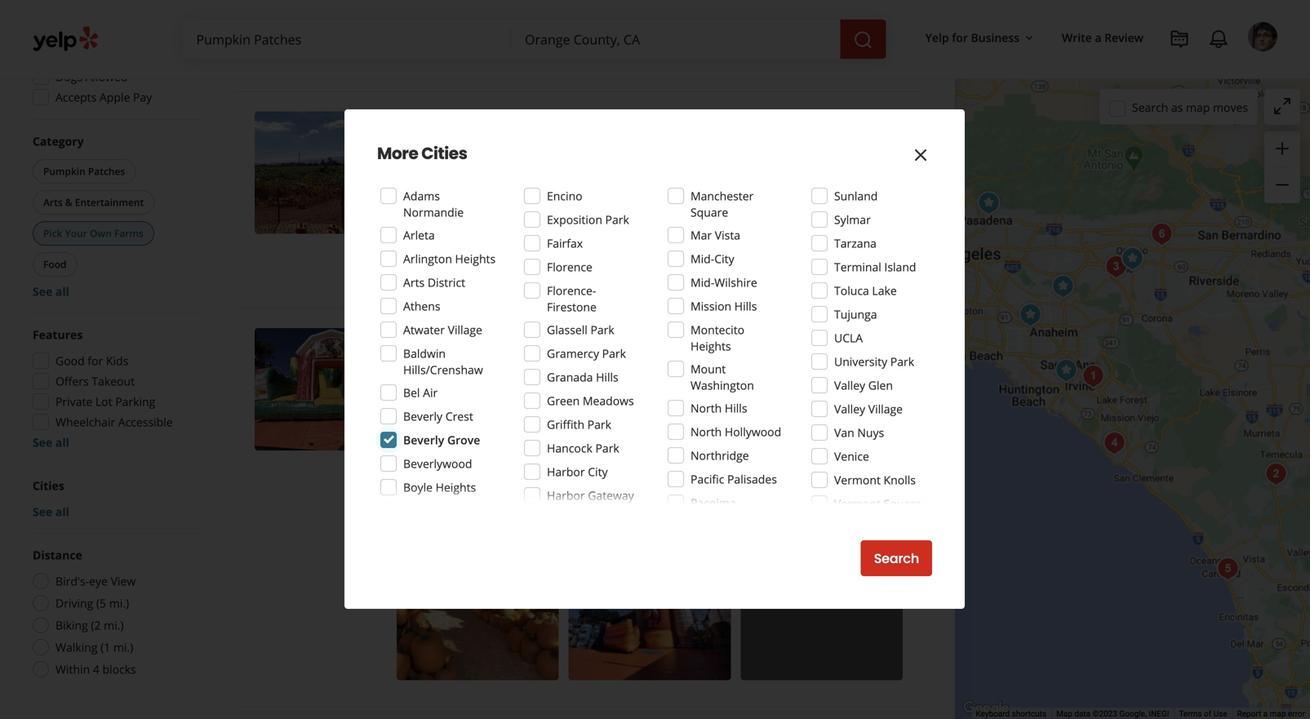 Task type: describe. For each thing, give the bounding box(es) containing it.
the inside "the owner (i believe he was the owner) was amazing! he sold us 2 extra large pumpkins for $20 total. these were big enough to normally sell for about $50. the price was so low because he said they had more…"
[[775, 470, 795, 486]]

the inside "i never knew this existed until recently! my husband and i came on saturday and purchased tickets to enter at 1:30pm. we also purchased the souvenir cup so we could pick out 15…"
[[720, 6, 738, 22]]

offers for offers military discount
[[56, 49, 89, 64]]

search button
[[861, 540, 932, 576]]

were inside pumpkins were reasonably priced! 6 pumpkins for $36.…"
[[695, 254, 722, 269]]

the original manassero farms market image
[[1077, 360, 1110, 393]]

owned up amazing!
[[626, 429, 662, 444]]

keyboard shortcuts
[[976, 709, 1047, 719]]

zoom out image
[[1273, 175, 1292, 195]]

mission
[[691, 298, 732, 314]]

could
[[846, 6, 875, 22]]

map region
[[782, 0, 1310, 719]]

1 purchased from the left
[[415, 6, 471, 22]]

private
[[56, 394, 92, 409]]

north for north hollywood
[[691, 424, 722, 440]]

total.
[[456, 470, 483, 486]]

16 speech v2 image for "the owner (i believe he was the owner) was amazing! he sold us 2 extra large
[[397, 456, 410, 469]]

patch
[[548, 237, 580, 253]]

0 vertical spatial takeout
[[481, 54, 520, 67]]

to inside "i never knew this existed until recently! my husband and i came on saturday and purchased tickets to enter at 1:30pm. we also purchased the souvenir cup so we could pick out 15…"
[[511, 6, 522, 22]]

driving
[[56, 595, 93, 611]]

pacoima
[[691, 495, 736, 511]]

1 horizontal spatial pumpkin patches
[[555, 381, 640, 395]]

7
[[588, 212, 594, 227]]

kids
[[688, 237, 709, 253]]

university
[[834, 354, 887, 369]]

more cities
[[377, 142, 467, 165]]

university park
[[834, 354, 914, 369]]

great
[[745, 237, 772, 253]]

good
[[56, 353, 85, 369]]

arts for arts district
[[403, 275, 425, 290]]

hills/crenshaw
[[403, 362, 483, 378]]

for down "the
[[415, 470, 430, 486]]

arts for arts & entertainment
[[43, 196, 63, 209]]

out
[[415, 23, 433, 38]]

for inside button
[[952, 30, 968, 45]]

2 purchased from the left
[[661, 6, 717, 22]]

more cities dialog
[[0, 0, 1310, 719]]

but
[[868, 237, 886, 253]]

mi.) for walking (1 mi.)
[[113, 640, 133, 655]]

1 horizontal spatial and
[[697, 0, 718, 5]]

mid- for city
[[691, 251, 714, 267]]

shortcuts
[[1012, 709, 1047, 719]]

yelp for business
[[925, 30, 1019, 45]]

on
[[758, 0, 772, 5]]

vermont for vermont knolls
[[834, 472, 881, 488]]

see all for features
[[33, 435, 69, 450]]

in
[[629, 212, 639, 227]]

more link
[[597, 487, 627, 502]]

search for search
[[874, 549, 919, 568]]

pasadena
[[397, 328, 475, 351]]

valley for valley glen
[[834, 378, 865, 393]]

bel air
[[403, 385, 438, 400]]

for inside pumpkins were reasonably priced! 6 pumpkins for $36.…"
[[415, 270, 430, 285]]

(5
[[96, 595, 106, 611]]

locally owned & operated for 9:00
[[413, 212, 551, 227]]

2 horizontal spatial and
[[826, 0, 846, 5]]

food
[[43, 258, 67, 271]]

& up amazing!
[[665, 429, 673, 444]]

$20
[[433, 470, 453, 486]]

report a map error link
[[1237, 709, 1305, 719]]

tujunga
[[834, 307, 877, 322]]

knolls
[[884, 472, 916, 488]]

hills for north hills
[[725, 400, 747, 416]]

locally for until 9:00 pm
[[413, 212, 449, 227]]

sell
[[676, 470, 694, 486]]

group containing cities
[[33, 478, 202, 520]]

park for exposition park
[[605, 212, 629, 227]]

bird's-
[[56, 573, 89, 589]]

operated up northridge
[[676, 429, 725, 444]]

until inside "i never knew this existed until recently! my husband and i came on saturday and purchased tickets to enter at 1:30pm. we also purchased the souvenir cup so we could pick out 15…"
[[553, 0, 577, 5]]

pumpkins inside "the owner (i believe he was the owner) was amazing! he sold us 2 extra large pumpkins for $20 total. these were big enough to normally sell for about $50. the price was so low because he said they had more…"
[[832, 454, 889, 470]]

owned for 10:00
[[452, 429, 488, 444]]

granada
[[547, 369, 593, 385]]

pasadena pumpkin patch image
[[255, 328, 377, 451]]

group containing category
[[29, 133, 202, 300]]

1 vertical spatial he
[[462, 487, 475, 502]]

he
[[704, 454, 719, 470]]

a left few
[[496, 254, 502, 269]]

offers military discount
[[56, 49, 182, 64]]

search for search as map moves
[[1132, 99, 1168, 115]]

heights for montecito heights
[[691, 338, 731, 354]]

mi.) for driving (5 mi.)
[[109, 595, 129, 611]]

buena park pumpkin patch image
[[1014, 299, 1047, 331]]

cities inside group
[[33, 478, 64, 493]]

16 speech v2 image for "love that this
[[397, 239, 410, 252]]

yelp
[[925, 30, 949, 45]]

atwater
[[403, 322, 445, 338]]

square for manchester square
[[691, 204, 728, 220]]

owned for 9:00
[[452, 212, 488, 227]]

locally for until 10:00 pm
[[413, 429, 449, 444]]

16 chevron down v2 image
[[1023, 32, 1036, 45]]

enough inside "the owner (i believe he was the owner) was amazing! he sold us 2 extra large pumpkins for $20 total. these were big enough to normally sell for about $50. the price was so low because he said they had more…"
[[569, 470, 610, 486]]

park for griffith park
[[587, 417, 611, 432]]

pumpkins were reasonably priced! 6 pumpkins for $36.…"
[[415, 254, 892, 285]]

& up the "love that this pumpkin patch
[[491, 212, 500, 227]]

blocks
[[102, 662, 136, 677]]

0 horizontal spatial big
[[415, 254, 431, 269]]

16 locally owned v2 image
[[397, 213, 410, 227]]

valley village
[[834, 401, 903, 417]]

see all button for features
[[33, 435, 69, 450]]

was free entry. the kids had a great time. not too big but big enough for a few photo opps and the
[[415, 237, 886, 269]]

more
[[377, 142, 418, 165]]

sylmar
[[834, 212, 871, 227]]

your
[[65, 227, 87, 240]]

south coast farms farmstand image
[[1098, 427, 1131, 460]]

north hollywood
[[691, 424, 781, 440]]

map for moves
[[1186, 99, 1210, 115]]

extra
[[772, 454, 799, 470]]

user actions element
[[912, 20, 1300, 121]]

was up normally
[[629, 454, 650, 470]]

the inside 'was free entry. the kids had a great time. not too big but big enough for a few photo opps and the'
[[615, 254, 632, 269]]

exposition
[[547, 212, 602, 227]]

we
[[827, 6, 843, 22]]

granada hills
[[547, 369, 619, 385]]

mount
[[691, 361, 726, 377]]

enough inside 'was free entry. the kids had a great time. not too big but big enough for a few photo opps and the'
[[434, 254, 474, 269]]

all for features
[[55, 435, 69, 450]]

2 vertical spatial pumpkin
[[555, 381, 599, 395]]

0 horizontal spatial to
[[88, 28, 99, 44]]

vista for vermont vista
[[884, 520, 909, 535]]

open for open until 10:00 pm
[[397, 406, 427, 421]]

biking
[[56, 618, 88, 633]]

see for category
[[33, 284, 52, 299]]

group containing features
[[28, 327, 202, 451]]

little rascals pumpkin patch image
[[1146, 218, 1178, 251]]

vermont for vermont vista
[[834, 520, 881, 535]]

brentwood
[[403, 503, 462, 519]]

kids inside group
[[106, 353, 128, 369]]

palisades
[[727, 471, 777, 487]]

patch
[[557, 328, 603, 351]]

hollywood
[[725, 424, 781, 440]]

northridge
[[691, 448, 749, 463]]

souvenir
[[741, 6, 787, 22]]

a right report
[[1263, 709, 1268, 719]]

good for kids
[[56, 353, 128, 369]]

that
[[447, 237, 468, 253]]

enchanted country pumpkins & christmas trees image
[[1047, 270, 1080, 303]]

photo
[[527, 254, 559, 269]]

2
[[762, 454, 769, 470]]

see for features
[[33, 435, 52, 450]]

not
[[805, 237, 825, 253]]

cup
[[790, 6, 809, 22]]

amazing!
[[653, 454, 701, 470]]

kids activities button
[[470, 380, 546, 397]]

encino
[[547, 188, 583, 204]]

pasadena pumpkin patch image
[[973, 187, 1005, 220]]

also
[[636, 6, 658, 22]]

pm for open until 10:00 pm
[[489, 406, 506, 421]]

village for valley village
[[868, 401, 903, 417]]

about
[[716, 470, 747, 486]]

for down he
[[697, 470, 713, 486]]

believe
[[488, 454, 526, 470]]

3 see from the top
[[33, 504, 52, 520]]

big inside "the owner (i believe he was the owner) was amazing! he sold us 2 extra large pumpkins for $20 total. these were big enough to normally sell for about $50. the price was so low because he said they had more…"
[[550, 470, 566, 486]]

valley for valley village
[[834, 401, 865, 417]]

gateway
[[588, 488, 634, 503]]

pick
[[43, 227, 62, 240]]

kids activities link
[[470, 380, 546, 397]]

until for until 9:00 pm
[[430, 189, 454, 205]]

enter
[[525, 6, 554, 22]]

within
[[56, 662, 90, 677]]

pacific palisades
[[691, 471, 777, 487]]

toluca
[[834, 283, 869, 298]]

district
[[428, 275, 465, 290]]

pasadena pumpkin patch link
[[397, 328, 603, 351]]

venegas family farms image
[[255, 111, 377, 234]]

"love
[[415, 237, 444, 253]]

city for mid-city
[[714, 251, 734, 267]]

van nuys
[[834, 425, 884, 440]]

petting zoos link
[[397, 380, 464, 397]]

hana field by tanaka farms image
[[1050, 354, 1083, 387]]

park for gramercy park
[[602, 346, 626, 361]]

projects image
[[1170, 29, 1189, 49]]

mid-city
[[691, 251, 734, 267]]

open for open until 9:00 pm
[[397, 189, 427, 205]]

map
[[1056, 709, 1072, 719]]

patches inside group
[[88, 164, 125, 178]]

walking
[[56, 640, 98, 655]]

16 close v2 image
[[397, 54, 410, 67]]

map data ©2023 google, inegi
[[1056, 709, 1169, 719]]

was inside 'was free entry. the kids had a great time. not too big but big enough for a few photo opps and the'
[[583, 237, 604, 253]]

16 close v2 image
[[465, 54, 478, 67]]

yelp for business button
[[919, 23, 1042, 52]]

1 horizontal spatial patches
[[602, 381, 640, 395]]

keyboard
[[976, 709, 1010, 719]]

vista for mar vista
[[715, 227, 740, 243]]

for inside group
[[88, 353, 103, 369]]



Task type: locate. For each thing, give the bounding box(es) containing it.
error
[[1288, 709, 1305, 719]]

harbor for harbor gateway
[[547, 488, 585, 503]]

0 vertical spatial search
[[1132, 99, 1168, 115]]

0 vertical spatial vista
[[715, 227, 740, 243]]

big up more…"
[[550, 470, 566, 486]]

group
[[1264, 131, 1300, 203], [29, 133, 202, 300], [28, 327, 202, 451], [33, 478, 202, 520]]

griffith
[[547, 417, 584, 432]]

3 vermont from the top
[[834, 520, 881, 535]]

2 locally from the top
[[413, 429, 449, 444]]

2 vertical spatial see
[[33, 504, 52, 520]]

1 vertical spatial cities
[[33, 478, 64, 493]]

village down glen
[[868, 401, 903, 417]]

1 harbor from the top
[[547, 464, 585, 480]]

was down venice
[[828, 470, 848, 486]]

0 vertical spatial city
[[714, 251, 734, 267]]

2 offers from the top
[[56, 373, 89, 389]]

expand map image
[[1273, 96, 1292, 116]]

1 locally from the top
[[413, 212, 449, 227]]

0 horizontal spatial patches
[[88, 164, 125, 178]]

vermont down vermont square
[[834, 520, 881, 535]]

see all down food button
[[33, 284, 69, 299]]

montecito
[[691, 322, 745, 338]]

0 vertical spatial patches
[[88, 164, 125, 178]]

open to all
[[56, 28, 115, 44]]

hills for mission hills
[[734, 298, 757, 314]]

had inside 'was free entry. the kids had a great time. not too big but big enough for a few photo opps and the'
[[712, 237, 732, 253]]

4.9 star rating image
[[397, 139, 485, 155]]

harbor down harbor city
[[547, 488, 585, 503]]

never
[[425, 0, 455, 5]]

write a review link
[[1055, 23, 1150, 52]]

square
[[691, 204, 728, 220], [884, 496, 921, 511]]

heights
[[455, 251, 496, 267], [691, 338, 731, 354], [436, 480, 476, 495]]

0 horizontal spatial pumpkin patches button
[[33, 159, 136, 184]]

1 vertical spatial offers
[[56, 373, 89, 389]]

locally owned & operated down 9:00
[[413, 212, 551, 227]]

1 vertical spatial harbor
[[547, 488, 585, 503]]

a right "write"
[[1095, 30, 1102, 45]]

locally up the "love
[[413, 212, 449, 227]]

option group
[[28, 547, 202, 682]]

0 vertical spatial until
[[553, 0, 577, 5]]

arts inside more cities dialog
[[403, 275, 425, 290]]

square down 'manchester'
[[691, 204, 728, 220]]

park up the gramercy park
[[591, 322, 614, 338]]

see all button
[[33, 284, 69, 299], [33, 435, 69, 450], [33, 504, 69, 520]]

1 vertical spatial see all button
[[33, 435, 69, 450]]

3 see all from the top
[[33, 504, 69, 520]]

pumpkin patches button
[[33, 159, 136, 184], [552, 380, 644, 397]]

1 horizontal spatial pumpkin patches button
[[552, 380, 644, 397]]

2 mid- from the top
[[691, 275, 714, 290]]

to up more
[[613, 470, 623, 486]]

frosty's forest pumpkin patch image
[[1100, 251, 1133, 283]]

(i
[[478, 454, 485, 470]]

firestone
[[547, 299, 597, 315]]

2 vertical spatial until
[[430, 406, 454, 421]]

vermont knolls
[[834, 472, 916, 488]]

& up believe
[[491, 429, 500, 444]]

map for error
[[1270, 709, 1286, 719]]

(131
[[511, 355, 534, 371]]

hancock park
[[547, 440, 619, 456]]

kids up offers takeout
[[106, 353, 128, 369]]

offers for offers takeout
[[56, 373, 89, 389]]

heights for boyle heights
[[436, 480, 476, 495]]

0 vertical spatial big
[[849, 237, 865, 253]]

16 locally owned v2 image
[[397, 430, 410, 443]]

1 locally owned & operated from the top
[[413, 212, 551, 227]]

1 offers from the top
[[56, 49, 89, 64]]

1 see from the top
[[33, 284, 52, 299]]

1 vertical spatial village
[[868, 401, 903, 417]]

terms of use link
[[1179, 709, 1227, 719]]

& inside button
[[65, 196, 72, 209]]

2 see all from the top
[[33, 435, 69, 450]]

10:00
[[457, 406, 486, 421]]

and up the we on the right of the page
[[826, 0, 846, 5]]

hancock
[[547, 440, 593, 456]]

square down knolls
[[884, 496, 921, 511]]

wheelchair
[[56, 414, 115, 430]]

search image
[[854, 30, 873, 50]]

time.
[[775, 237, 802, 253]]

1 horizontal spatial he
[[528, 454, 542, 470]]

us
[[747, 454, 759, 470]]

beverly for beverly crest
[[403, 409, 443, 424]]

operated for until 9:00 pm
[[503, 212, 551, 227]]

the left owner)
[[569, 454, 586, 470]]

"i
[[415, 0, 422, 5]]

owned down 9:00
[[452, 212, 488, 227]]

2 locally owned & operated from the top
[[413, 429, 551, 444]]

1 16 speech v2 image from the top
[[397, 239, 410, 252]]

boyle heights
[[403, 480, 476, 495]]

1 horizontal spatial arts
[[403, 275, 425, 290]]

1 vertical spatial takeout
[[92, 373, 135, 389]]

the down extra
[[775, 470, 795, 486]]

0 vertical spatial pm
[[483, 189, 500, 205]]

city for harbor city
[[588, 464, 608, 480]]

square for vermont square
[[884, 496, 921, 511]]

all up "distance"
[[55, 504, 69, 520]]

the down free in the top of the page
[[615, 254, 632, 269]]

park for hancock park
[[595, 440, 619, 456]]

hills
[[734, 298, 757, 314], [596, 369, 619, 385], [725, 400, 747, 416]]

pumpkin patches link
[[552, 380, 644, 397]]

vermont vista
[[834, 520, 909, 535]]

1 vertical spatial pumpkin
[[480, 328, 553, 351]]

a
[[1095, 30, 1102, 45], [735, 237, 742, 253], [496, 254, 502, 269], [1263, 709, 1268, 719]]

heights down 'montecito'
[[691, 338, 731, 354]]

mi.) for biking (2 mi.)
[[104, 618, 124, 633]]

see all button down food button
[[33, 284, 69, 299]]

park for glassell park
[[591, 322, 614, 338]]

pumpkin inside group
[[43, 164, 86, 178]]

takeout up private lot parking
[[92, 373, 135, 389]]

beverly down bel air
[[403, 409, 443, 424]]

vermont up the "vermont vista"
[[834, 496, 881, 511]]

0 horizontal spatial vista
[[715, 227, 740, 243]]

0 vertical spatial beverly
[[403, 409, 443, 424]]

was left free in the top of the page
[[583, 237, 604, 253]]

cities inside dialog
[[421, 142, 467, 165]]

pick your own farms
[[43, 227, 144, 240]]

green meadows
[[547, 393, 634, 409]]

0 horizontal spatial village
[[448, 322, 482, 338]]

farms
[[114, 227, 144, 240]]

0 vertical spatial valley
[[834, 378, 865, 393]]

search down the "vermont vista"
[[874, 549, 919, 568]]

military
[[92, 49, 131, 64]]

0 vertical spatial locally
[[413, 212, 449, 227]]

1 valley from the top
[[834, 378, 865, 393]]

(131 reviews)
[[511, 355, 581, 371]]

harbor for harbor city
[[547, 464, 585, 480]]

see all down wheelchair
[[33, 435, 69, 450]]

"the owner (i believe he was the owner) was amazing! he sold us 2 extra large pumpkins for $20 total. these were big enough to normally sell for about $50. the price was so low because he said they had more…"
[[415, 454, 889, 502]]

1 north from the top
[[691, 400, 722, 416]]

he right believe
[[528, 454, 542, 470]]

1 see all button from the top
[[33, 284, 69, 299]]

operated up believe
[[503, 429, 551, 444]]

until down air
[[430, 406, 454, 421]]

beverly for beverly grove
[[403, 432, 444, 448]]

1 see all from the top
[[33, 284, 69, 299]]

pumpkins down entry.
[[635, 254, 692, 269]]

mission hills
[[691, 298, 757, 314]]

beverly grove
[[403, 432, 480, 448]]

arts up athens
[[403, 275, 425, 290]]

1 horizontal spatial map
[[1270, 709, 1286, 719]]

pumpkins
[[635, 254, 692, 269], [835, 254, 892, 269], [832, 454, 889, 470]]

1 horizontal spatial so
[[851, 470, 864, 486]]

sunland
[[834, 188, 878, 204]]

village for atwater village
[[448, 322, 482, 338]]

0 vertical spatial pumpkin patches
[[43, 164, 125, 178]]

own
[[90, 227, 112, 240]]

2 valley from the top
[[834, 401, 865, 417]]

heights inside montecito heights
[[691, 338, 731, 354]]

all down food button
[[55, 284, 69, 299]]

and inside 'was free entry. the kids had a great time. not too big but big enough for a few photo opps and the'
[[591, 254, 612, 269]]

pasadena pumpkin patch
[[397, 328, 603, 351]]

1 horizontal spatial kids
[[474, 381, 494, 395]]

city up harbor gateway
[[588, 464, 608, 480]]

0 horizontal spatial and
[[591, 254, 612, 269]]

florence-
[[547, 283, 596, 298]]

so inside "i never knew this existed until recently! my husband and i came on saturday and purchased tickets to enter at 1:30pm. we also purchased the souvenir cup so we could pick out 15…"
[[812, 6, 824, 22]]

kids up the '10:00'
[[474, 381, 494, 395]]

and
[[697, 0, 718, 5], [826, 0, 846, 5], [591, 254, 612, 269]]

0 horizontal spatial so
[[812, 6, 824, 22]]

map left the error
[[1270, 709, 1286, 719]]

0 horizontal spatial were
[[520, 470, 547, 486]]

16 speech v2 image left "the
[[397, 456, 410, 469]]

locally owned & operated for 10:00
[[413, 429, 551, 444]]

0 vertical spatial locally owned & operated
[[413, 212, 551, 227]]

island
[[884, 259, 916, 275]]

to left all
[[88, 28, 99, 44]]

arts inside button
[[43, 196, 63, 209]]

2 north from the top
[[691, 424, 722, 440]]

1 horizontal spatial search
[[1132, 99, 1168, 115]]

for right 'yelp'
[[952, 30, 968, 45]]

see all for category
[[33, 284, 69, 299]]

1 vertical spatial big
[[415, 254, 431, 269]]

see all button for category
[[33, 284, 69, 299]]

pumpkin patches
[[43, 164, 125, 178], [555, 381, 640, 395]]

0 horizontal spatial the
[[665, 237, 685, 253]]

the left kids
[[665, 237, 685, 253]]

vermont down venice
[[834, 472, 881, 488]]

open up 16 locally owned v2 image
[[397, 189, 427, 205]]

close image
[[911, 145, 931, 165]]

google image
[[959, 698, 1013, 719]]

1 vertical spatial pm
[[489, 406, 506, 421]]

vermont for vermont square
[[834, 496, 881, 511]]

0 vertical spatial cities
[[421, 142, 467, 165]]

big right too
[[849, 237, 865, 253]]

boyle
[[403, 480, 433, 495]]

0 vertical spatial pumpkin patches button
[[33, 159, 136, 184]]

pm for open until 9:00 pm
[[483, 189, 500, 205]]

1 vertical spatial the
[[775, 470, 795, 486]]

square inside the manchester square
[[691, 204, 728, 220]]

heights for arlington heights
[[455, 251, 496, 267]]

activities
[[497, 381, 542, 395]]

kids inside button
[[474, 381, 494, 395]]

1 mid- from the top
[[691, 251, 714, 267]]

2 harbor from the top
[[547, 488, 585, 503]]

0 horizontal spatial pumpkin
[[43, 164, 86, 178]]

"love that this pumpkin patch
[[415, 237, 580, 253]]

0 horizontal spatial arts
[[43, 196, 63, 209]]

0 horizontal spatial cities
[[33, 478, 64, 493]]

$36.…"
[[433, 270, 469, 285]]

park down the green meadows
[[587, 417, 611, 432]]

2 16 speech v2 image from the top
[[397, 456, 410, 469]]

1 vertical spatial beverly
[[403, 432, 444, 448]]

2 vermont from the top
[[834, 496, 881, 511]]

1 vertical spatial 16 speech v2 image
[[397, 456, 410, 469]]

priced!
[[786, 254, 823, 269]]

the inside "the owner (i believe he was the owner) was amazing! he sold us 2 extra large pumpkins for $20 total. these were big enough to normally sell for about $50. the price was so low because he said they had more…"
[[569, 454, 586, 470]]

zoom in image
[[1273, 139, 1292, 158]]

0 vertical spatial vermont
[[834, 472, 881, 488]]

city up 'mid-wilshire'
[[714, 251, 734, 267]]

petting zoos button
[[397, 380, 464, 397]]

2 vertical spatial see all button
[[33, 504, 69, 520]]

purchased down never
[[415, 6, 471, 22]]

option group containing distance
[[28, 547, 202, 682]]

arts up pick
[[43, 196, 63, 209]]

search inside button
[[874, 549, 919, 568]]

for up offers takeout
[[88, 353, 103, 369]]

pumpkin patches inside group
[[43, 164, 125, 178]]

large
[[802, 454, 829, 470]]

the
[[720, 6, 738, 22], [615, 254, 632, 269], [569, 454, 586, 470]]

0 horizontal spatial square
[[691, 204, 728, 220]]

offers up "private"
[[56, 373, 89, 389]]

accepts apple pay
[[56, 89, 152, 105]]

see all button up "distance"
[[33, 504, 69, 520]]

vermont
[[834, 472, 881, 488], [834, 496, 881, 511], [834, 520, 881, 535]]

1 horizontal spatial vista
[[884, 520, 909, 535]]

north down the washington
[[691, 400, 722, 416]]

park up free in the top of the page
[[605, 212, 629, 227]]

harbor gateway
[[547, 488, 634, 503]]

moves
[[1213, 99, 1248, 115]]

info icon image
[[693, 212, 706, 226], [693, 212, 706, 226], [730, 429, 743, 442], [730, 429, 743, 442]]

2 horizontal spatial the
[[720, 6, 738, 22]]

1 vertical spatial vermont
[[834, 496, 881, 511]]

0 vertical spatial north
[[691, 400, 722, 416]]

were inside "the owner (i believe he was the owner) was amazing! he sold us 2 extra large pumpkins for $20 total. these were big enough to normally sell for about $50. the price was so low because he said they had more…"
[[520, 470, 547, 486]]

2 vertical spatial to
[[613, 470, 623, 486]]

offers up dogs
[[56, 49, 89, 64]]

locally
[[413, 212, 449, 227], [413, 429, 449, 444]]

0 vertical spatial village
[[448, 322, 482, 338]]

0 horizontal spatial purchased
[[415, 6, 471, 22]]

vista down vermont square
[[884, 520, 909, 535]]

were up they
[[520, 470, 547, 486]]

16 years in business v2 image
[[572, 213, 585, 227]]

patches
[[88, 164, 125, 178], [602, 381, 640, 395]]

allowed
[[85, 69, 128, 84]]

north for north hills
[[691, 400, 722, 416]]

they
[[503, 487, 526, 502]]

until up 'at' at the left top of page
[[553, 0, 577, 5]]

open for open to all
[[56, 28, 85, 44]]

1 vertical spatial locally owned & operated
[[413, 429, 551, 444]]

mi.) right (2
[[104, 618, 124, 633]]

village
[[448, 322, 482, 338], [868, 401, 903, 417]]

1 vertical spatial this
[[471, 237, 490, 253]]

pumpkins down tarzana
[[835, 254, 892, 269]]

1 vertical spatial mid-
[[691, 275, 714, 290]]

heights up $36.…"
[[455, 251, 496, 267]]

hills down wilshire
[[734, 298, 757, 314]]

0 vertical spatial see
[[33, 284, 52, 299]]

hills up meadows at the bottom
[[596, 369, 619, 385]]

cities up open until 9:00 pm
[[421, 142, 467, 165]]

16 speech v2 image down 16 locally owned v2 image
[[397, 239, 410, 252]]

0 vertical spatial square
[[691, 204, 728, 220]]

village up baldwin hills/crenshaw
[[448, 322, 482, 338]]

all
[[55, 284, 69, 299], [55, 435, 69, 450], [55, 504, 69, 520]]

offers inside group
[[56, 373, 89, 389]]

hills up north hollywood at the right bottom of the page
[[725, 400, 747, 416]]

all for category
[[55, 284, 69, 299]]

locally down the beverly crest
[[413, 429, 449, 444]]

pacific
[[691, 471, 724, 487]]

1 beverly from the top
[[403, 409, 443, 424]]

open left all
[[56, 28, 85, 44]]

view
[[111, 573, 136, 589]]

0 vertical spatial kids
[[106, 353, 128, 369]]

0 vertical spatial heights
[[455, 251, 496, 267]]

2 beverly from the top
[[403, 432, 444, 448]]

6
[[826, 254, 832, 269]]

arts district
[[403, 275, 465, 290]]

venegas family farms image
[[1116, 242, 1149, 275]]

3.4 star rating image
[[397, 356, 485, 372]]

1 vertical spatial locally
[[413, 429, 449, 444]]

2 all from the top
[[55, 435, 69, 450]]

2 see all button from the top
[[33, 435, 69, 450]]

1 vertical spatial had
[[529, 487, 549, 502]]

search
[[1132, 99, 1168, 115], [874, 549, 919, 568]]

kenny's strawberry farm image
[[1260, 458, 1293, 491]]

1 vertical spatial open
[[397, 189, 427, 205]]

2 vertical spatial see all
[[33, 504, 69, 520]]

mi.) right the (1
[[113, 640, 133, 655]]

2 vertical spatial the
[[569, 454, 586, 470]]

0 vertical spatial pumpkin
[[43, 164, 86, 178]]

1 horizontal spatial big
[[550, 470, 566, 486]]

florence- firestone
[[547, 283, 597, 315]]

takeout inside group
[[92, 373, 135, 389]]

carlsbad strawberry company image
[[1212, 553, 1244, 585]]

accepts
[[56, 89, 97, 105]]

until for until 10:00 pm
[[430, 406, 454, 421]]

1 horizontal spatial square
[[884, 496, 921, 511]]

notifications image
[[1209, 29, 1229, 49]]

1 horizontal spatial had
[[712, 237, 732, 253]]

2 see from the top
[[33, 435, 52, 450]]

data
[[1075, 709, 1091, 719]]

1 vermont from the top
[[834, 472, 881, 488]]

bird's-eye view
[[56, 573, 136, 589]]

0 vertical spatial see all button
[[33, 284, 69, 299]]

pumpkins up low
[[832, 454, 889, 470]]

0 vertical spatial had
[[712, 237, 732, 253]]

mi.) right (5
[[109, 595, 129, 611]]

vista right "mar"
[[715, 227, 740, 243]]

apple
[[99, 89, 130, 105]]

harbor up more…"
[[547, 464, 585, 480]]

1 vertical spatial vista
[[884, 520, 909, 535]]

3 see all button from the top
[[33, 504, 69, 520]]

this inside "i never knew this existed until recently! my husband and i came on saturday and purchased tickets to enter at 1:30pm. we also purchased the souvenir cup so we could pick out 15…"
[[489, 0, 509, 5]]

was up more…"
[[545, 454, 566, 470]]

washington
[[691, 378, 754, 393]]

1 horizontal spatial village
[[868, 401, 903, 417]]

1 all from the top
[[55, 284, 69, 299]]

so inside "the owner (i believe he was the owner) was amazing! he sold us 2 extra large pumpkins for $20 total. these were big enough to normally sell for about $50. the price was so low because he said they had more…"
[[851, 470, 864, 486]]

2 vertical spatial hills
[[725, 400, 747, 416]]

google,
[[1119, 709, 1147, 719]]

park for university park
[[890, 354, 914, 369]]

to down the existed on the left of the page
[[511, 6, 522, 22]]

hills for granada hills
[[596, 369, 619, 385]]

to inside "the owner (i believe he was the owner) was amazing! he sold us 2 extra large pumpkins for $20 total. these were big enough to normally sell for about $50. the price was so low because he said they had more…"
[[613, 470, 623, 486]]

opps
[[562, 254, 588, 269]]

1 horizontal spatial takeout
[[481, 54, 520, 67]]

for inside 'was free entry. the kids had a great time. not too big but big enough for a few photo opps and the'
[[477, 254, 493, 269]]

1 vertical spatial patches
[[602, 381, 640, 395]]

manchester square
[[691, 188, 754, 220]]

1 vertical spatial search
[[874, 549, 919, 568]]

the inside 'was free entry. the kids had a great time. not too big but big enough for a few photo opps and the'
[[665, 237, 685, 253]]

0 vertical spatial were
[[695, 254, 722, 269]]

1 vertical spatial the
[[615, 254, 632, 269]]

had right they
[[529, 487, 549, 502]]

1:30pm.
[[570, 6, 613, 22]]

for down the "love that this pumpkin patch
[[477, 254, 493, 269]]

search as map moves
[[1132, 99, 1248, 115]]

husband
[[647, 0, 694, 5]]

map right as
[[1186, 99, 1210, 115]]

mid- for wilshire
[[691, 275, 714, 290]]

had right "mar"
[[712, 237, 732, 253]]

for down arlington
[[415, 270, 430, 285]]

pm right the '10:00'
[[489, 406, 506, 421]]

operated for until 10:00 pm
[[503, 429, 551, 444]]

1 vertical spatial all
[[55, 435, 69, 450]]

None search field
[[183, 20, 889, 59]]

were down kids
[[695, 254, 722, 269]]

park up pumpkin patches link
[[602, 346, 626, 361]]

locally owned & operated down the '10:00'
[[413, 429, 551, 444]]

1 horizontal spatial city
[[714, 251, 734, 267]]

the down i
[[720, 6, 738, 22]]

0 vertical spatial so
[[812, 6, 824, 22]]

1 horizontal spatial the
[[615, 254, 632, 269]]

athens
[[403, 298, 440, 314]]

1 horizontal spatial pumpkin
[[480, 328, 553, 351]]

0 vertical spatial he
[[528, 454, 542, 470]]

few
[[505, 254, 524, 269]]

beverly up "the
[[403, 432, 444, 448]]

had inside "the owner (i believe he was the owner) was amazing! he sold us 2 extra large pumpkins for $20 total. these were big enough to normally sell for about $50. the price was so low because he said they had more…"
[[529, 487, 549, 502]]

write
[[1062, 30, 1092, 45]]

16 speech v2 image
[[397, 239, 410, 252], [397, 456, 410, 469]]

1 vertical spatial see
[[33, 435, 52, 450]]

takeout right 16 close v2 icon
[[481, 54, 520, 67]]

0 vertical spatial enough
[[434, 254, 474, 269]]

0 horizontal spatial had
[[529, 487, 549, 502]]

3 all from the top
[[55, 504, 69, 520]]

a inside "link"
[[1095, 30, 1102, 45]]

air
[[423, 385, 438, 400]]

owned down the '10:00'
[[452, 429, 488, 444]]

and left i
[[697, 0, 718, 5]]

0 horizontal spatial enough
[[434, 254, 474, 269]]

and down free in the top of the page
[[591, 254, 612, 269]]

2 vertical spatial open
[[397, 406, 427, 421]]

park up glen
[[890, 354, 914, 369]]

0 horizontal spatial he
[[462, 487, 475, 502]]

1 vertical spatial north
[[691, 424, 722, 440]]

valley
[[834, 378, 865, 393], [834, 401, 865, 417]]

terms
[[1179, 709, 1202, 719]]

0 vertical spatial hills
[[734, 298, 757, 314]]

a left great
[[735, 237, 742, 253]]

north
[[691, 400, 722, 416], [691, 424, 722, 440]]

toluca lake
[[834, 283, 897, 298]]

price
[[798, 470, 825, 486]]



Task type: vqa. For each thing, say whether or not it's contained in the screenshot.
the Northridge at the bottom right of the page
yes



